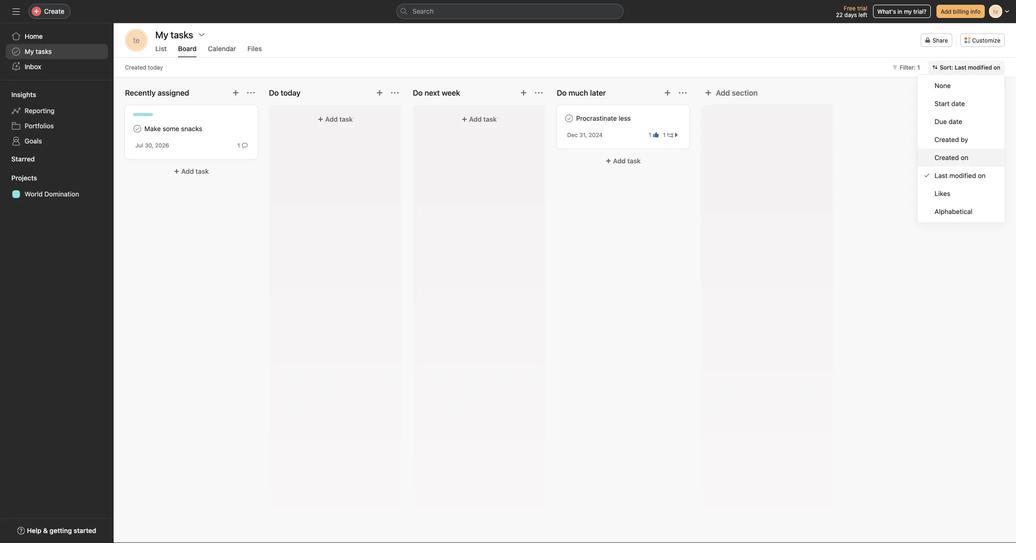Task type: vqa. For each thing, say whether or not it's contained in the screenshot.
Tab actions icon
no



Task type: describe. For each thing, give the bounding box(es) containing it.
board link
[[178, 45, 197, 57]]

Completed checkbox
[[132, 123, 143, 135]]

projects element
[[0, 170, 114, 204]]

add billing info
[[942, 8, 981, 15]]

30,
[[145, 142, 154, 149]]

search button
[[397, 4, 624, 19]]

list
[[155, 45, 167, 53]]

more section actions image for do today
[[391, 89, 399, 97]]

add inside add billing info button
[[942, 8, 952, 15]]

date for due date
[[949, 118, 963, 126]]

global element
[[0, 23, 114, 80]]

add section button
[[701, 84, 762, 101]]

1 vertical spatial last
[[935, 172, 948, 180]]

31,
[[580, 132, 588, 138]]

home link
[[6, 29, 108, 44]]

Completed checkbox
[[564, 113, 575, 124]]

do for do next week
[[413, 88, 423, 97]]

left
[[859, 11, 868, 18]]

in
[[898, 8, 903, 15]]

started
[[74, 527, 96, 535]]

none
[[935, 82, 952, 90]]

2026
[[155, 142, 169, 149]]

free trial 22 days left
[[837, 5, 868, 18]]

filter:
[[901, 64, 916, 71]]

free
[[844, 5, 856, 11]]

completed image
[[132, 123, 143, 135]]

insights button
[[0, 90, 36, 100]]

days
[[845, 11, 858, 18]]

world domination link
[[6, 187, 108, 202]]

created for created by
[[935, 136, 960, 144]]

filter: 1 button
[[889, 61, 925, 74]]

board
[[178, 45, 197, 53]]

home
[[25, 32, 43, 40]]

sort:
[[941, 64, 954, 71]]

22
[[837, 11, 844, 18]]

starred
[[11, 155, 35, 163]]

2024
[[589, 132, 603, 138]]

starred button
[[0, 154, 35, 164]]

on inside popup button
[[994, 64, 1001, 71]]

what's
[[878, 8, 897, 15]]

goals link
[[6, 134, 108, 149]]

projects
[[11, 174, 37, 182]]

more section actions image for much later
[[680, 89, 687, 97]]

add billing info button
[[937, 5, 986, 18]]

insights
[[11, 91, 36, 99]]

make some snacks
[[145, 125, 202, 133]]

help & getting started button
[[11, 523, 102, 540]]

what's in my trial?
[[878, 8, 927, 15]]

created for created today
[[125, 64, 146, 71]]

do much later
[[557, 88, 606, 97]]

likes
[[935, 190, 951, 198]]

modified inside sort: last modified on popup button
[[969, 64, 993, 71]]

my tasks
[[25, 48, 52, 55]]

do for do much later
[[557, 88, 567, 97]]

te button
[[125, 29, 148, 52]]

add task image for do today
[[376, 89, 384, 97]]

help & getting started
[[27, 527, 96, 535]]

search
[[413, 7, 434, 15]]

date for start date
[[952, 100, 966, 108]]

trial?
[[914, 8, 927, 15]]

my tasks link
[[6, 44, 108, 59]]

completed image
[[564, 113, 575, 124]]

jul 30, 2026
[[136, 142, 169, 149]]

next week
[[425, 88, 461, 97]]

tasks
[[36, 48, 52, 55]]

goals
[[25, 137, 42, 145]]

customize button
[[961, 34, 1006, 47]]

create
[[44, 7, 64, 15]]

add task image for do much later
[[664, 89, 672, 97]]

add task image for recently assigned
[[232, 89, 240, 97]]

by
[[962, 136, 969, 144]]

last inside popup button
[[956, 64, 967, 71]]

hide sidebar image
[[12, 8, 20, 15]]

created on radio item
[[918, 149, 1006, 167]]

alphabetical
[[935, 208, 973, 216]]

start
[[935, 100, 950, 108]]

show options image
[[198, 31, 206, 38]]

inbox
[[25, 63, 41, 71]]

less
[[619, 114, 631, 122]]

files
[[248, 45, 262, 53]]



Task type: locate. For each thing, give the bounding box(es) containing it.
2 more section actions image from the left
[[391, 89, 399, 97]]

0 vertical spatial created
[[125, 64, 146, 71]]

1 vertical spatial on
[[962, 154, 969, 162]]

created left the today
[[125, 64, 146, 71]]

modified
[[969, 64, 993, 71], [950, 172, 977, 180]]

created today
[[125, 64, 163, 71]]

created inside radio item
[[935, 154, 960, 162]]

date
[[952, 100, 966, 108], [949, 118, 963, 126]]

portfolios
[[25, 122, 54, 130]]

1 vertical spatial created
[[935, 136, 960, 144]]

what's in my trial? button
[[874, 5, 932, 18]]

my
[[25, 48, 34, 55]]

recently assigned
[[125, 88, 189, 97]]

1 more section actions image from the left
[[535, 89, 543, 97]]

due
[[935, 118, 948, 126]]

0 vertical spatial last
[[956, 64, 967, 71]]

reporting
[[25, 107, 55, 115]]

2 vertical spatial created
[[935, 154, 960, 162]]

created down created by
[[935, 154, 960, 162]]

search list box
[[397, 4, 624, 19]]

jul
[[136, 142, 143, 149]]

task
[[340, 115, 353, 123], [484, 115, 497, 123], [628, 157, 641, 165], [196, 168, 209, 175]]

do today
[[269, 88, 301, 97]]

more section actions image for next week
[[535, 89, 543, 97]]

0 horizontal spatial on
[[962, 154, 969, 162]]

create button
[[28, 4, 71, 19]]

1 do from the left
[[413, 88, 423, 97]]

last
[[956, 64, 967, 71], [935, 172, 948, 180]]

sort: last modified on
[[941, 64, 1001, 71]]

1 horizontal spatial last
[[956, 64, 967, 71]]

dec 31, 2024 button
[[568, 132, 603, 138]]

1 vertical spatial date
[[949, 118, 963, 126]]

add inside add section button
[[716, 88, 731, 97]]

world domination
[[25, 190, 79, 198]]

1 horizontal spatial more section actions image
[[391, 89, 399, 97]]

today
[[148, 64, 163, 71]]

world
[[25, 190, 43, 198]]

share button
[[921, 34, 953, 47]]

billing
[[954, 8, 970, 15]]

modified down created on radio item
[[950, 172, 977, 180]]

created left by
[[935, 136, 960, 144]]

te
[[133, 36, 140, 45]]

jul 30, 2026 button
[[136, 142, 169, 149]]

last up likes
[[935, 172, 948, 180]]

created
[[125, 64, 146, 71], [935, 136, 960, 144], [935, 154, 960, 162]]

do next week
[[413, 88, 461, 97]]

some
[[163, 125, 179, 133]]

more section actions image
[[247, 89, 255, 97], [391, 89, 399, 97]]

snacks
[[181, 125, 202, 133]]

due date
[[935, 118, 963, 126]]

procrastinate
[[577, 114, 617, 122]]

on down created on radio item
[[979, 172, 986, 180]]

0 horizontal spatial do
[[413, 88, 423, 97]]

calendar
[[208, 45, 236, 53]]

more section actions image
[[535, 89, 543, 97], [680, 89, 687, 97]]

dec 31, 2024
[[568, 132, 603, 138]]

add section
[[716, 88, 758, 97]]

dec
[[568, 132, 578, 138]]

3 add task image from the left
[[520, 89, 528, 97]]

do left much later
[[557, 88, 567, 97]]

date right due
[[949, 118, 963, 126]]

insights element
[[0, 86, 114, 151]]

1 button
[[647, 130, 661, 140], [661, 130, 682, 140], [236, 141, 250, 150]]

1
[[918, 64, 921, 71], [649, 132, 652, 138], [664, 132, 666, 138], [238, 142, 240, 149]]

1 horizontal spatial do
[[557, 88, 567, 97]]

trial
[[858, 5, 868, 11]]

sort: last modified on button
[[929, 61, 1006, 74]]

last right 'sort:'
[[956, 64, 967, 71]]

2 horizontal spatial on
[[994, 64, 1001, 71]]

my tasks
[[155, 29, 193, 40]]

add task image
[[232, 89, 240, 97], [376, 89, 384, 97], [520, 89, 528, 97], [664, 89, 672, 97]]

created for created on
[[935, 154, 960, 162]]

0 vertical spatial modified
[[969, 64, 993, 71]]

on down by
[[962, 154, 969, 162]]

on down customize
[[994, 64, 1001, 71]]

more section actions image for recently assigned
[[247, 89, 255, 97]]

created on
[[935, 154, 969, 162]]

start date
[[935, 100, 966, 108]]

on inside radio item
[[962, 154, 969, 162]]

procrastinate less
[[577, 114, 631, 122]]

domination
[[44, 190, 79, 198]]

help
[[27, 527, 41, 535]]

share
[[933, 37, 949, 44]]

2 do from the left
[[557, 88, 567, 97]]

more section actions image left do next week
[[391, 89, 399, 97]]

my
[[905, 8, 913, 15]]

portfolios link
[[6, 118, 108, 134]]

make
[[145, 125, 161, 133]]

1 horizontal spatial more section actions image
[[680, 89, 687, 97]]

2 vertical spatial on
[[979, 172, 986, 180]]

modified down customize dropdown button at the right top
[[969, 64, 993, 71]]

info
[[971, 8, 981, 15]]

0 horizontal spatial more section actions image
[[247, 89, 255, 97]]

date right start
[[952, 100, 966, 108]]

0 vertical spatial on
[[994, 64, 1001, 71]]

1 add task image from the left
[[232, 89, 240, 97]]

do left next week
[[413, 88, 423, 97]]

&
[[43, 527, 48, 535]]

2 more section actions image from the left
[[680, 89, 687, 97]]

files link
[[248, 45, 262, 57]]

list link
[[155, 45, 167, 57]]

add task button
[[275, 111, 396, 128], [419, 111, 540, 128], [557, 153, 690, 170], [125, 163, 258, 180]]

inbox link
[[6, 59, 108, 74]]

much later
[[569, 88, 606, 97]]

created by
[[935, 136, 969, 144]]

filter: 1
[[901, 64, 921, 71]]

0 horizontal spatial last
[[935, 172, 948, 180]]

section
[[733, 88, 758, 97]]

2 add task image from the left
[[376, 89, 384, 97]]

4 add task image from the left
[[664, 89, 672, 97]]

reporting link
[[6, 103, 108, 118]]

projects button
[[0, 173, 37, 183]]

calendar link
[[208, 45, 236, 57]]

add task image for do next week
[[520, 89, 528, 97]]

0 vertical spatial date
[[952, 100, 966, 108]]

1 inside dropdown button
[[918, 64, 921, 71]]

more section actions image left do today
[[247, 89, 255, 97]]

customize
[[973, 37, 1001, 44]]

1 vertical spatial modified
[[950, 172, 977, 180]]

0 horizontal spatial more section actions image
[[535, 89, 543, 97]]

1 horizontal spatial on
[[979, 172, 986, 180]]

getting
[[50, 527, 72, 535]]

1 more section actions image from the left
[[247, 89, 255, 97]]



